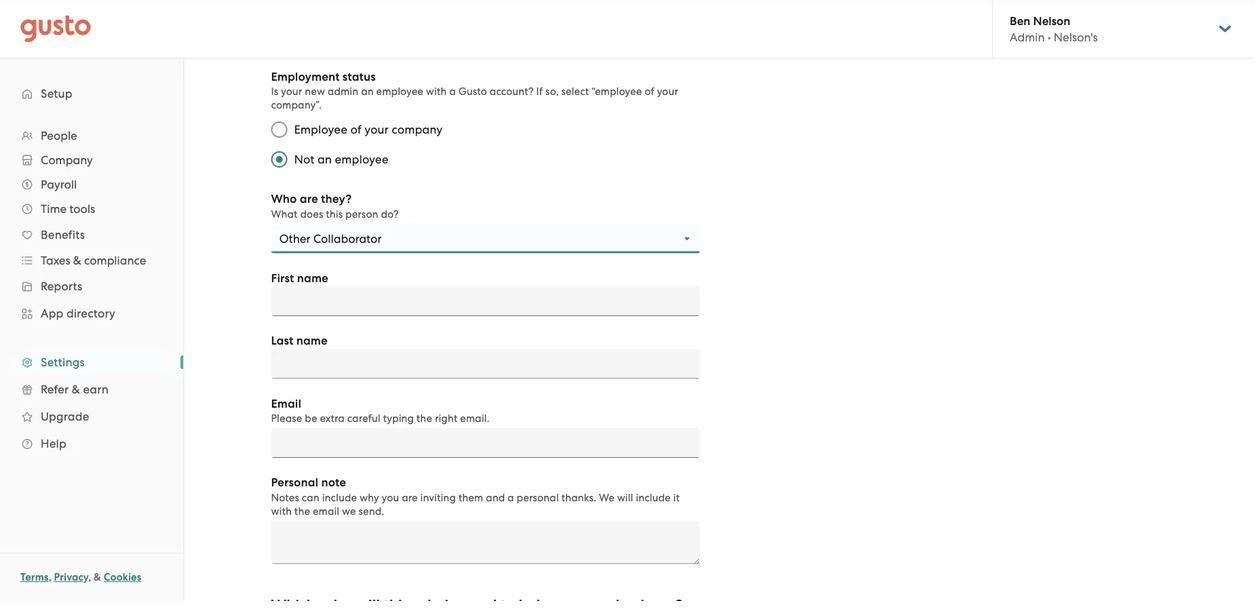 Task type: vqa. For each thing, say whether or not it's contained in the screenshot.
right are
yes



Task type: describe. For each thing, give the bounding box(es) containing it.
upgrade
[[41, 410, 89, 424]]

terms link
[[20, 572, 49, 584]]

inviting
[[421, 492, 456, 504]]

benefits
[[41, 228, 85, 242]]

taxes & compliance button
[[14, 249, 170, 273]]

last
[[271, 334, 294, 348]]

ben nelson admin • nelson's
[[1010, 14, 1098, 44]]

& for earn
[[72, 383, 80, 397]]

with inside personal note notes can include why you are inviting them and a personal thanks. we will include it with the email we send.
[[271, 506, 292, 517]]

0 horizontal spatial your
[[281, 86, 302, 97]]

2 horizontal spatial your
[[657, 86, 679, 97]]

it
[[674, 492, 680, 504]]

Personal note text field
[[271, 521, 700, 565]]

refer & earn
[[41, 383, 109, 397]]

directory
[[66, 307, 115, 320]]

why
[[360, 492, 379, 504]]

2 vertical spatial &
[[94, 572, 101, 584]]

personal
[[271, 476, 319, 490]]

company".
[[271, 99, 322, 111]]

help
[[41, 437, 66, 451]]

settings link
[[14, 350, 170, 375]]

thanks.
[[562, 492, 597, 504]]

with inside employment status is your new admin an employee with a gusto account? if so, select "employee of your company".
[[426, 86, 447, 97]]

app directory link
[[14, 301, 170, 326]]

are inside who are they? what does this person do?
[[300, 192, 318, 206]]

employment
[[271, 70, 340, 84]]

Not an employee radio
[[264, 145, 294, 175]]

taxes
[[41, 254, 70, 268]]

new
[[305, 86, 325, 97]]

list containing people
[[0, 124, 183, 458]]

•
[[1048, 30, 1052, 44]]

cookies
[[104, 572, 141, 584]]

does
[[300, 208, 323, 220]]

personal
[[517, 492, 559, 504]]

setup link
[[14, 81, 170, 106]]

people
[[41, 129, 77, 143]]

1 vertical spatial employee
[[335, 153, 389, 166]]

name for last name
[[296, 334, 328, 348]]

account?
[[490, 86, 534, 97]]

First name field
[[271, 287, 700, 316]]

tools
[[69, 202, 95, 216]]

refer & earn link
[[14, 378, 170, 402]]

nelson
[[1034, 14, 1071, 28]]

do?
[[381, 208, 399, 220]]

they?
[[321, 192, 352, 206]]

company
[[41, 153, 93, 167]]

compliance
[[84, 254, 146, 268]]

Email field
[[271, 428, 700, 458]]

employee
[[294, 123, 348, 136]]

of inside employment status is your new admin an employee with a gusto account? if so, select "employee of your company".
[[645, 86, 655, 97]]

home image
[[20, 15, 91, 42]]

first name
[[271, 271, 329, 285]]

will
[[618, 492, 634, 504]]

taxes & compliance
[[41, 254, 146, 268]]

nelson's
[[1054, 30, 1098, 44]]

cookies button
[[104, 570, 141, 586]]

careful
[[347, 413, 381, 425]]

employment status is your new admin an employee with a gusto account? if so, select "employee of your company".
[[271, 70, 679, 111]]

not an employee
[[294, 153, 389, 166]]

a inside employment status is your new admin an employee with a gusto account? if so, select "employee of your company".
[[450, 86, 456, 97]]

send.
[[359, 506, 385, 517]]

email
[[313, 506, 340, 517]]

what
[[271, 208, 298, 220]]

is
[[271, 86, 279, 97]]



Task type: locate. For each thing, give the bounding box(es) containing it.
include down the note
[[322, 492, 357, 504]]

Last name field
[[271, 349, 700, 379]]

with down notes
[[271, 506, 292, 517]]

1 vertical spatial an
[[318, 153, 332, 166]]

payroll button
[[14, 172, 170, 197]]

reports link
[[14, 274, 170, 299]]

so,
[[546, 86, 559, 97]]

earn
[[83, 383, 109, 397]]

you
[[382, 492, 399, 504]]

1 vertical spatial &
[[72, 383, 80, 397]]

benefits link
[[14, 223, 170, 247]]

employee up the company at the top left
[[377, 86, 424, 97]]

are
[[300, 192, 318, 206], [402, 492, 418, 504]]

1 horizontal spatial ,
[[88, 572, 91, 584]]

if
[[537, 86, 543, 97]]

0 vertical spatial &
[[73, 254, 81, 268]]

time tools button
[[14, 197, 170, 221]]

a
[[450, 86, 456, 97], [508, 492, 514, 504]]

gusto
[[459, 86, 487, 97]]

personal note notes can include why you are inviting them and a personal thanks. we will include it with the email we send.
[[271, 476, 680, 517]]

employee inside employment status is your new admin an employee with a gusto account? if so, select "employee of your company".
[[377, 86, 424, 97]]

& left earn
[[72, 383, 80, 397]]

employee of your company
[[294, 123, 443, 136]]

admin
[[328, 86, 359, 97]]

0 vertical spatial of
[[645, 86, 655, 97]]

1 horizontal spatial your
[[365, 123, 389, 136]]

include
[[322, 492, 357, 504], [636, 492, 671, 504]]

email please be extra careful typing the right email.
[[271, 397, 490, 425]]

include left it
[[636, 492, 671, 504]]

of right "employee
[[645, 86, 655, 97]]

who are they? what does this person do?
[[271, 192, 399, 220]]

time tools
[[41, 202, 95, 216]]

1 horizontal spatial a
[[508, 492, 514, 504]]

the left right
[[417, 413, 433, 425]]

1 vertical spatial name
[[296, 334, 328, 348]]

0 horizontal spatial are
[[300, 192, 318, 206]]

app
[[41, 307, 63, 320]]

name right first
[[297, 271, 329, 285]]

your up company".
[[281, 86, 302, 97]]

typing
[[383, 413, 414, 425]]

, left cookies button
[[88, 572, 91, 584]]

list
[[0, 124, 183, 458]]

the inside personal note notes can include why you are inviting them and a personal thanks. we will include it with the email we send.
[[295, 506, 310, 517]]

reports
[[41, 280, 82, 293]]

1 horizontal spatial include
[[636, 492, 671, 504]]

who
[[271, 192, 297, 206]]

0 horizontal spatial include
[[322, 492, 357, 504]]

settings
[[41, 356, 85, 369]]

&
[[73, 254, 81, 268], [72, 383, 80, 397], [94, 572, 101, 584]]

Employee of your company radio
[[264, 115, 294, 145]]

1 include from the left
[[322, 492, 357, 504]]

0 vertical spatial an
[[361, 86, 374, 97]]

0 horizontal spatial ,
[[49, 572, 51, 584]]

1 vertical spatial of
[[351, 123, 362, 136]]

1 horizontal spatial the
[[417, 413, 433, 425]]

employee
[[377, 86, 424, 97], [335, 153, 389, 166]]

& for compliance
[[73, 254, 81, 268]]

0 vertical spatial name
[[297, 271, 329, 285]]

& left cookies at the bottom left of page
[[94, 572, 101, 584]]

upgrade link
[[14, 405, 170, 429]]

0 horizontal spatial with
[[271, 506, 292, 517]]

"employee
[[592, 86, 642, 97]]

0 vertical spatial a
[[450, 86, 456, 97]]

person
[[346, 208, 379, 220]]

admin
[[1010, 30, 1045, 44]]

1 , from the left
[[49, 572, 51, 584]]

0 horizontal spatial an
[[318, 153, 332, 166]]

payroll
[[41, 178, 77, 191]]

gusto navigation element
[[0, 58, 183, 479]]

0 horizontal spatial a
[[450, 86, 456, 97]]

privacy link
[[54, 572, 88, 584]]

1 horizontal spatial are
[[402, 492, 418, 504]]

last name
[[271, 334, 328, 348]]

of
[[645, 86, 655, 97], [351, 123, 362, 136]]

your left the company at the top left
[[365, 123, 389, 136]]

employee down employee of your company
[[335, 153, 389, 166]]

are right the you
[[402, 492, 418, 504]]

, left privacy
[[49, 572, 51, 584]]

& inside "refer & earn" "link"
[[72, 383, 80, 397]]

please
[[271, 413, 302, 425]]

name right last
[[296, 334, 328, 348]]

& inside taxes & compliance dropdown button
[[73, 254, 81, 268]]

first
[[271, 271, 294, 285]]

1 vertical spatial with
[[271, 506, 292, 517]]

1 horizontal spatial with
[[426, 86, 447, 97]]

0 vertical spatial with
[[426, 86, 447, 97]]

are up 'does'
[[300, 192, 318, 206]]

an down status
[[361, 86, 374, 97]]

1 horizontal spatial an
[[361, 86, 374, 97]]

name
[[297, 271, 329, 285], [296, 334, 328, 348]]

an
[[361, 86, 374, 97], [318, 153, 332, 166]]

your
[[281, 86, 302, 97], [657, 86, 679, 97], [365, 123, 389, 136]]

2 include from the left
[[636, 492, 671, 504]]

of up not an employee
[[351, 123, 362, 136]]

can
[[302, 492, 320, 504]]

extra
[[320, 413, 345, 425]]

0 vertical spatial employee
[[377, 86, 424, 97]]

not
[[294, 153, 315, 166]]

terms
[[20, 572, 49, 584]]

a inside personal note notes can include why you are inviting them and a personal thanks. we will include it with the email we send.
[[508, 492, 514, 504]]

privacy
[[54, 572, 88, 584]]

company button
[[14, 148, 170, 172]]

this
[[326, 208, 343, 220]]

be
[[305, 413, 317, 425]]

& right taxes
[[73, 254, 81, 268]]

2 , from the left
[[88, 572, 91, 584]]

help link
[[14, 432, 170, 456]]

we
[[342, 506, 356, 517]]

notes
[[271, 492, 299, 504]]

people button
[[14, 124, 170, 148]]

terms , privacy , & cookies
[[20, 572, 141, 584]]

1 vertical spatial the
[[295, 506, 310, 517]]

0 vertical spatial the
[[417, 413, 433, 425]]

a left gusto
[[450, 86, 456, 97]]

0 horizontal spatial of
[[351, 123, 362, 136]]

1 horizontal spatial of
[[645, 86, 655, 97]]

right
[[435, 413, 458, 425]]

0 vertical spatial are
[[300, 192, 318, 206]]

name for first name
[[297, 271, 329, 285]]

email.
[[460, 413, 490, 425]]

the inside email please be extra careful typing the right email.
[[417, 413, 433, 425]]

refer
[[41, 383, 69, 397]]

email
[[271, 397, 302, 411]]

with left gusto
[[426, 86, 447, 97]]

ben
[[1010, 14, 1031, 28]]

are inside personal note notes can include why you are inviting them and a personal thanks. we will include it with the email we send.
[[402, 492, 418, 504]]

the down 'can'
[[295, 506, 310, 517]]

status
[[343, 70, 376, 84]]

an right not at the top of page
[[318, 153, 332, 166]]

an inside employment status is your new admin an employee with a gusto account? if so, select "employee of your company".
[[361, 86, 374, 97]]

company
[[392, 123, 443, 136]]

0 horizontal spatial the
[[295, 506, 310, 517]]

1 vertical spatial a
[[508, 492, 514, 504]]

we
[[599, 492, 615, 504]]

and
[[486, 492, 505, 504]]

setup
[[41, 87, 72, 100]]

your right "employee
[[657, 86, 679, 97]]

app directory
[[41, 307, 115, 320]]

them
[[459, 492, 484, 504]]

a right the and
[[508, 492, 514, 504]]

note
[[321, 476, 346, 490]]

select
[[562, 86, 589, 97]]

time
[[41, 202, 67, 216]]

,
[[49, 572, 51, 584], [88, 572, 91, 584]]

1 vertical spatial are
[[402, 492, 418, 504]]



